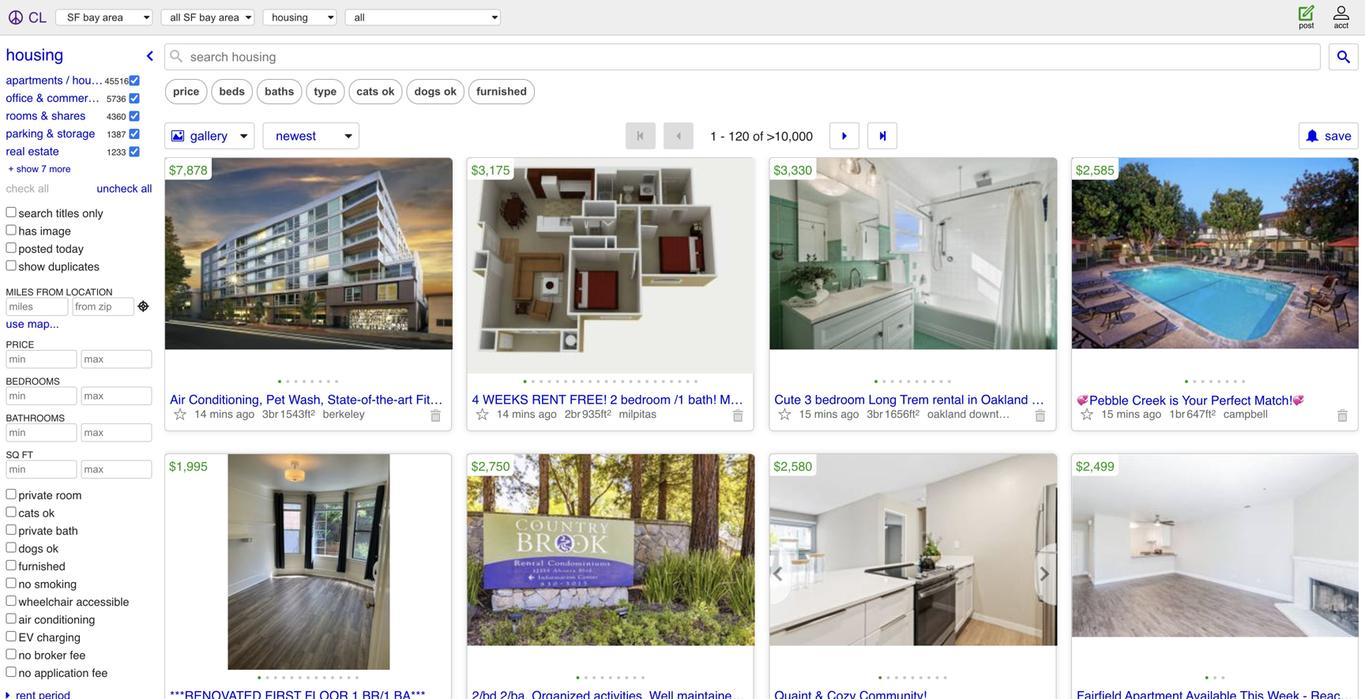 Task type: locate. For each thing, give the bounding box(es) containing it.
1 horizontal spatial fee
[[92, 667, 108, 680]]

furnished inside button
[[477, 85, 527, 98]]

1 horizontal spatial in
[[968, 392, 978, 407]]

add to favorites list image for cute 3 bedroom long trem rental in oakland downtow
[[779, 408, 791, 420]]

0 vertical spatial furnished
[[477, 85, 527, 98]]

0 horizontal spatial • • • • • • • •
[[277, 374, 339, 390]]

ago down 3rd on the bottom right
[[841, 408, 859, 420]]

0 vertical spatial max telephone field
[[81, 387, 152, 405]]

mins down weeks
[[512, 408, 535, 420]]

ago inside air conditioning, pet wash, state-of-the-art fitness facility 14 mins ago · 3br 1543ft 2 · berkeley
[[236, 408, 255, 420]]

15 down 3
[[799, 408, 811, 420]]

2 horizontal spatial add to favorites list image
[[779, 408, 791, 420]]

fee for no broker fee
[[70, 649, 86, 662]]

conditioning,
[[189, 392, 263, 407]]

1 vertical spatial &
[[41, 109, 48, 122]]

check
[[6, 183, 35, 195]]

0 horizontal spatial in
[[755, 392, 765, 407]]

1 3br from the left
[[262, 408, 278, 420]]

in up oakland downtown
[[968, 392, 978, 407]]

1 vertical spatial dogs ok
[[19, 543, 58, 556]]

bay right cl
[[83, 11, 100, 23]]

0 horizontal spatial housing
[[6, 45, 63, 64]]

1 vertical spatial cats ok
[[19, 507, 55, 520]]

hide posting image
[[430, 409, 442, 422], [732, 409, 745, 422], [1035, 409, 1047, 422]]

broker
[[34, 649, 67, 662]]

3br down floor! at bottom
[[867, 408, 883, 420]]

fee right the application
[[92, 667, 108, 680]]

hide posting image down move-
[[732, 409, 745, 422]]

2 no from the top
[[19, 649, 31, 662]]

1 horizontal spatial • • • • • • • •
[[1184, 374, 1246, 390]]

1 horizontal spatial dogs
[[414, 85, 441, 98]]

has
[[19, 225, 37, 238]]

commercial
[[47, 92, 105, 105]]

dogs ok right cats ok button
[[414, 85, 457, 98]]

2 min telephone field from the top
[[6, 460, 77, 479]]

2 add to favorites list image from the left
[[476, 408, 489, 420]]

4 weeks rent free! 2 bedroom /1 bath! move-in march 22nd! 3rd floor! 1 image
[[467, 158, 755, 374]]

14 inside air conditioning, pet wash, state-of-the-art fitness facility 14 mins ago · 3br 1543ft 2 · berkeley
[[194, 408, 207, 420]]

housing up the apartments
[[6, 45, 63, 64]]

trem
[[900, 392, 929, 407]]

45516
[[105, 76, 129, 86]]

no for no smoking
[[19, 578, 31, 591]]

0 horizontal spatial hide posting image
[[430, 409, 442, 422]]

for
[[115, 74, 129, 87]]

2 · from the left
[[318, 408, 321, 420]]

cats up private bath
[[19, 507, 39, 520]]

2 inside 💞pebble creek is your perfect match!💞 15 mins ago · 1br 647ft 2 · campbell
[[1212, 408, 1216, 418]]

0 vertical spatial min telephone field
[[6, 424, 77, 442]]

1 vertical spatial cats
[[19, 507, 39, 520]]

price inside button
[[173, 85, 199, 98]]

downtown
[[970, 408, 1019, 420]]

1 vertical spatial dogs
[[19, 543, 43, 556]]

1 • • • • • • • • • from the left
[[575, 670, 646, 686]]

1 15 from the left
[[799, 408, 811, 420]]

4360
[[107, 112, 126, 122]]

2 vertical spatial &
[[46, 127, 54, 140]]

bay up price button
[[199, 11, 216, 23]]

private for private room
[[19, 489, 53, 502]]

room
[[56, 489, 82, 502]]

· down wash,
[[318, 408, 321, 420]]

0 vertical spatial price
[[173, 85, 199, 98]]

• • • • • • • •
[[277, 374, 339, 390], [1184, 374, 1246, 390]]

0 vertical spatial dogs
[[414, 85, 441, 98]]

bedroom up milpitas
[[621, 392, 671, 407]]

1 horizontal spatial dogs ok
[[414, 85, 457, 98]]

• • • • • • • • up wash,
[[277, 374, 339, 390]]

0 horizontal spatial bedroom
[[621, 392, 671, 407]]

2 bedroom from the left
[[815, 392, 865, 407]]

private left the bath
[[19, 525, 53, 538]]

& down rooms & shares
[[46, 127, 54, 140]]

1 vertical spatial show
[[19, 260, 45, 273]]

add to favorites list image down air
[[174, 408, 186, 420]]

price left beds
[[173, 85, 199, 98]]

add to favorites list image
[[1081, 408, 1094, 420]]

private left room
[[19, 489, 53, 502]]

housing inside button
[[272, 11, 308, 23]]

housing
[[272, 11, 308, 23], [6, 45, 63, 64], [72, 74, 112, 87]]

0 horizontal spatial 14
[[194, 408, 207, 420]]

fee
[[70, 649, 86, 662], [92, 667, 108, 680]]

max telephone field
[[81, 387, 152, 405], [81, 424, 152, 442]]

0 vertical spatial dogs ok
[[414, 85, 457, 98]]

1 ago from the left
[[236, 408, 255, 420]]

dogs right cats ok button
[[414, 85, 441, 98]]

sf right cl
[[67, 11, 80, 23]]

1 mins from the left
[[210, 408, 233, 420]]

3rd
[[842, 392, 861, 407]]

housing up commercial
[[72, 74, 112, 87]]

· left 1br
[[1164, 408, 1167, 420]]

>10,000
[[767, 129, 813, 143]]

0 vertical spatial no
[[19, 578, 31, 591]]

0 vertical spatial cats ok
[[357, 85, 395, 98]]

2 bay from the left
[[199, 11, 216, 23]]

5736
[[107, 94, 126, 104]]

dogs ok down private bath
[[19, 543, 58, 556]]

4 ago from the left
[[1143, 408, 1162, 420]]

0 horizontal spatial 15
[[799, 408, 811, 420]]

furnished
[[477, 85, 527, 98], [19, 560, 65, 573]]

0 horizontal spatial fee
[[70, 649, 86, 662]]

hide posting image down downtow
[[1035, 409, 1047, 422]]

show down posted at the left top of the page
[[19, 260, 45, 273]]

1 private from the top
[[19, 489, 53, 502]]

1 vertical spatial no
[[19, 649, 31, 662]]

sf up price button
[[183, 11, 196, 23]]

type button
[[306, 79, 345, 104]]

3 add to favorites list image from the left
[[779, 408, 791, 420]]

2 max telephone field from the top
[[81, 424, 152, 442]]

• • •
[[1205, 670, 1226, 686]]

max telephone field left air
[[81, 387, 152, 405]]

rental
[[933, 392, 964, 407]]

1 horizontal spatial add to favorites list image
[[476, 408, 489, 420]]

no for no application fee
[[19, 667, 31, 680]]

mins down the conditioning,
[[210, 408, 233, 420]]

1 horizontal spatial sf
[[183, 11, 196, 23]]

ok left the furnished button
[[444, 85, 457, 98]]

2 in from the left
[[968, 392, 978, 407]]

pet
[[266, 392, 285, 407]]

0 vertical spatial private
[[19, 489, 53, 502]]

0 vertical spatial fee
[[70, 649, 86, 662]]

all
[[170, 11, 181, 23], [354, 11, 365, 23], [38, 183, 49, 195], [141, 183, 152, 195]]

of-
[[361, 392, 376, 407]]

real estate
[[6, 145, 59, 158]]

1 horizontal spatial area
[[219, 11, 239, 23]]

application
[[34, 667, 89, 680]]

·
[[257, 408, 260, 420], [318, 408, 321, 420], [559, 408, 562, 420], [1164, 408, 1167, 420], [1218, 408, 1222, 420]]

search housing field
[[189, 49, 1318, 65]]

cats right type
[[357, 85, 379, 98]]

1 vertical spatial min telephone field
[[6, 387, 77, 405]]

no
[[19, 578, 31, 591], [19, 649, 31, 662], [19, 667, 31, 680]]

1 horizontal spatial 15
[[1101, 408, 1114, 420]]

2 area from the left
[[219, 11, 239, 23]]

no down no broker fee at the left bottom of the page
[[19, 667, 31, 680]]

all up price button
[[170, 11, 181, 23]]

0 vertical spatial cats
[[357, 85, 379, 98]]

3 no from the top
[[19, 667, 31, 680]]

4 mins from the left
[[1117, 408, 1140, 420]]

1 max telephone field from the top
[[81, 350, 152, 369]]

uncheck all
[[97, 183, 152, 195]]

1 horizontal spatial 3br
[[867, 408, 883, 420]]

add to favorites list image down "march"
[[779, 408, 791, 420]]

min telephone field for bathrooms
[[6, 424, 77, 442]]

2 left milpitas
[[607, 408, 611, 418]]

min telephone field up bathrooms on the left bottom of the page
[[6, 387, 77, 405]]

2 14 from the left
[[497, 408, 509, 420]]

0 horizontal spatial price
[[6, 340, 34, 350]]

min telephone field up private room
[[6, 460, 77, 479]]

0 horizontal spatial furnished
[[19, 560, 65, 573]]

no up wheelchair
[[19, 578, 31, 591]]

0 horizontal spatial 3br
[[262, 408, 278, 420]]

1 horizontal spatial 14
[[497, 408, 509, 420]]

1 14 from the left
[[194, 408, 207, 420]]

more
[[49, 164, 71, 174]]

in left "march"
[[755, 392, 765, 407]]

None checkbox
[[129, 75, 139, 86], [129, 111, 139, 121], [6, 225, 16, 235], [6, 260, 16, 271], [6, 489, 16, 499], [6, 507, 16, 517], [6, 560, 16, 571], [6, 596, 16, 606], [6, 631, 16, 642], [6, 667, 16, 677], [129, 75, 139, 86], [129, 111, 139, 121], [6, 225, 16, 235], [6, 260, 16, 271], [6, 489, 16, 499], [6, 507, 16, 517], [6, 560, 16, 571], [6, 596, 16, 606], [6, 631, 16, 642], [6, 667, 16, 677]]

· left 2br
[[559, 408, 562, 420]]

1 max telephone field from the top
[[81, 387, 152, 405]]

2 down wash,
[[311, 408, 315, 418]]

15 inside 💞pebble creek is your perfect match!💞 15 mins ago · 1br 647ft 2 · campbell
[[1101, 408, 1114, 420]]

4 weeks rent free! 2 bedroom /1 bath! move-in march 22nd! 3rd floor!
[[472, 392, 892, 407]]

mins right add to favorites list image
[[1117, 408, 1140, 420]]

match!💞
[[1255, 393, 1305, 408]]

2 horizontal spatial housing
[[272, 11, 308, 23]]

all button
[[346, 10, 367, 25]]

wheelchair accessible
[[19, 596, 129, 609]]

furnished up no smoking
[[19, 560, 65, 573]]

housing left all button
[[272, 11, 308, 23]]

max telephone field
[[81, 350, 152, 369], [81, 460, 152, 479]]

1 sf from the left
[[67, 11, 80, 23]]

no down ev
[[19, 649, 31, 662]]

ok inside dogs ok button
[[444, 85, 457, 98]]

bath!
[[688, 392, 717, 407]]

1 horizontal spatial furnished
[[477, 85, 527, 98]]

add to favorites list image for air conditioning, pet wash, state-of-the-art fitness facility
[[174, 408, 186, 420]]

quaint & cozy community! 1 image
[[770, 454, 1057, 670]]

• • • • • • • • up perfect
[[1184, 374, 1246, 390]]

2 down • • • • • • • • • • • • • • • • • • • • • • at the bottom of page
[[610, 392, 617, 407]]

ago down 'rent'
[[539, 408, 557, 420]]

air conditioning, pet wash, state-of-the-art fitness facility link
[[168, 390, 500, 409]]

floor!
[[864, 392, 892, 407]]

· right 647ft
[[1218, 408, 1222, 420]]

1 add to favorites list image from the left
[[174, 408, 186, 420]]

ago inside 💞pebble creek is your perfect match!💞 15 mins ago · 1br 647ft 2 · campbell
[[1143, 408, 1162, 420]]

min telephone field
[[6, 424, 77, 442], [6, 460, 77, 479]]

1 area from the left
[[103, 11, 123, 23]]

· down the conditioning,
[[257, 408, 260, 420]]

2 down trem
[[915, 408, 920, 418]]

area left housing button
[[219, 11, 239, 23]]

mins down 22nd!
[[814, 408, 838, 420]]

use
[[6, 317, 24, 330]]

1 vertical spatial housing
[[6, 45, 63, 64]]

your
[[1182, 393, 1208, 408]]

💞pebble creek is your perfect match!💞 15 mins ago · 1br 647ft 2 · campbell
[[1077, 393, 1305, 420]]

save button
[[1299, 122, 1359, 149]]

1 min telephone field from the top
[[6, 350, 77, 369]]

& down the apartments
[[36, 92, 44, 105]]

2 down perfect
[[1212, 408, 1216, 418]]

0 horizontal spatial • • • • • • • • •
[[575, 670, 646, 686]]

save
[[1325, 129, 1352, 143]]

1233
[[107, 147, 126, 157]]

3 ago from the left
[[841, 408, 859, 420]]

cute
[[775, 392, 801, 407]]

2 ago from the left
[[539, 408, 557, 420]]

add to favorites list image down facility
[[476, 408, 489, 420]]

cats ok up private bath
[[19, 507, 55, 520]]

1 bay from the left
[[83, 11, 100, 23]]

miles telephone field
[[6, 297, 68, 316]]

fee for no application fee
[[92, 667, 108, 680]]

1 horizontal spatial price
[[173, 85, 199, 98]]

0 horizontal spatial dogs
[[19, 543, 43, 556]]

all sf bay area button
[[162, 10, 242, 25]]

14
[[194, 408, 207, 420], [497, 408, 509, 420]]

cats ok right type
[[357, 85, 395, 98]]

search titles only
[[19, 207, 103, 220]]

2 horizontal spatial hide posting image
[[1035, 409, 1047, 422]]

dogs ok button
[[407, 79, 465, 104]]

apartments / housing for rent
[[6, 74, 151, 87]]

1 no from the top
[[19, 578, 31, 591]]

2 vertical spatial no
[[19, 667, 31, 680]]

3br down pet
[[262, 408, 278, 420]]

0 vertical spatial &
[[36, 92, 44, 105]]

/1
[[674, 392, 685, 407]]

1 vertical spatial min telephone field
[[6, 460, 77, 479]]

$2,585
[[1076, 163, 1115, 177]]

1 vertical spatial furnished
[[19, 560, 65, 573]]

2 vertical spatial housing
[[72, 74, 112, 87]]

add to favorites list image
[[174, 408, 186, 420], [476, 408, 489, 420], [779, 408, 791, 420]]

14 down the conditioning,
[[194, 408, 207, 420]]

1 vertical spatial private
[[19, 525, 53, 538]]

min telephone field up "bedrooms"
[[6, 350, 77, 369]]

0 horizontal spatial add to favorites list image
[[174, 408, 186, 420]]

miles from location
[[6, 287, 113, 297]]

2 max telephone field from the top
[[81, 460, 152, 479]]

0 vertical spatial min telephone field
[[6, 350, 77, 369]]

all right uncheck
[[141, 183, 152, 195]]

dogs
[[414, 85, 441, 98], [19, 543, 43, 556]]

1 in from the left
[[755, 392, 765, 407]]

ago left 1br
[[1143, 408, 1162, 420]]

sq
[[6, 450, 19, 460]]

sf
[[67, 11, 80, 23], [183, 11, 196, 23]]

& up parking & storage
[[41, 109, 48, 122]]

0 horizontal spatial sf
[[67, 11, 80, 23]]

price down "use"
[[6, 340, 34, 350]]

1 vertical spatial price
[[6, 340, 34, 350]]

ok inside cats ok button
[[382, 85, 395, 98]]

2 15 from the left
[[1101, 408, 1114, 420]]

3 hide posting image from the left
[[1035, 409, 1047, 422]]

14 down weeks
[[497, 408, 509, 420]]

& for parking
[[46, 127, 54, 140]]

fee up no application fee
[[70, 649, 86, 662]]

cats ok button
[[349, 79, 403, 104]]

2 • • • • • • • • • from the left
[[878, 670, 948, 686]]

1 vertical spatial max telephone field
[[81, 424, 152, 442]]

office & commercial 5736
[[6, 92, 126, 105]]

creek
[[1132, 393, 1166, 408]]

ago down the conditioning,
[[236, 408, 255, 420]]

3 · from the left
[[559, 408, 562, 420]]

2 sf from the left
[[183, 11, 196, 23]]

1 vertical spatial fee
[[92, 667, 108, 680]]

min telephone field up ft
[[6, 424, 77, 442]]

& for rooms
[[41, 109, 48, 122]]

3br
[[262, 408, 278, 420], [867, 408, 883, 420]]

2 private from the top
[[19, 525, 53, 538]]

bedroom up 15 mins ago
[[815, 392, 865, 407]]

cats ok
[[357, 85, 395, 98], [19, 507, 55, 520]]

1 horizontal spatial cats ok
[[357, 85, 395, 98]]

all right housing button
[[354, 11, 365, 23]]

2 hide posting image from the left
[[732, 409, 745, 422]]

all down 7
[[38, 183, 49, 195]]

area
[[103, 11, 123, 23], [219, 11, 239, 23]]

private
[[19, 489, 53, 502], [19, 525, 53, 538]]

15 right add to favorites list image
[[1101, 408, 1114, 420]]

1656ft
[[885, 408, 915, 420]]

hide posting image down fitness
[[430, 409, 442, 422]]

estate
[[28, 145, 59, 158]]

1 • • • • • • • • from the left
[[277, 374, 339, 390]]

image
[[40, 225, 71, 238]]

1 horizontal spatial bay
[[199, 11, 216, 23]]

min telephone field
[[6, 350, 77, 369], [6, 387, 77, 405]]

0 horizontal spatial bay
[[83, 11, 100, 23]]

1 horizontal spatial bedroom
[[815, 392, 865, 407]]

2 • • • • • • • • from the left
[[1184, 374, 1246, 390]]

2 min telephone field from the top
[[6, 387, 77, 405]]

max telephone field up room
[[81, 424, 152, 442]]

3br inside air conditioning, pet wash, state-of-the-art fitness facility 14 mins ago · 3br 1543ft 2 · berkeley
[[262, 408, 278, 420]]

dogs down private bath
[[19, 543, 43, 556]]

the-
[[376, 392, 398, 407]]

private room
[[19, 489, 82, 502]]

1 min telephone field from the top
[[6, 424, 77, 442]]

$7,878
[[169, 163, 208, 177]]

furnished right dogs ok button at the left top of the page
[[477, 85, 527, 98]]

max telephone field down from zip "phone field"
[[81, 350, 152, 369]]

is
[[1170, 393, 1179, 408]]

$1,995
[[169, 459, 208, 474]]

hide posting image
[[1337, 409, 1350, 422]]

private for private bath
[[19, 525, 53, 538]]

0 horizontal spatial area
[[103, 11, 123, 23]]

0 vertical spatial housing
[[272, 11, 308, 23]]

2 inside 3br 1656ft 2
[[915, 408, 920, 418]]

from
[[36, 287, 63, 297]]

7
[[41, 164, 47, 174]]

0 vertical spatial max telephone field
[[81, 350, 152, 369]]

hide posting image for cute
[[1035, 409, 1047, 422]]

max telephone field up room
[[81, 460, 152, 479]]

None checkbox
[[129, 93, 139, 104], [129, 129, 139, 139], [129, 147, 139, 157], [6, 207, 16, 217], [6, 243, 16, 253], [6, 525, 16, 535], [6, 543, 16, 553], [6, 578, 16, 588], [6, 614, 16, 624], [6, 649, 16, 659], [129, 93, 139, 104], [129, 129, 139, 139], [129, 147, 139, 157], [6, 207, 16, 217], [6, 243, 16, 253], [6, 525, 16, 535], [6, 543, 16, 553], [6, 578, 16, 588], [6, 614, 16, 624], [6, 649, 16, 659]]

acct link
[[1324, 0, 1359, 35]]

0 vertical spatial show
[[16, 164, 39, 174]]

1 horizontal spatial hide posting image
[[732, 409, 745, 422]]

1 vertical spatial max telephone field
[[81, 460, 152, 479]]

show left 7
[[16, 164, 39, 174]]

all inside "button"
[[38, 183, 49, 195]]

cats
[[357, 85, 379, 98], [19, 507, 39, 520]]

area up for at the left top of the page
[[103, 11, 123, 23]]

• • • • • • • • • for $2,750
[[575, 670, 646, 686]]

1 horizontal spatial cats
[[357, 85, 379, 98]]

1 horizontal spatial • • • • • • • • •
[[878, 670, 948, 686]]

max telephone field for sq ft
[[81, 460, 152, 479]]

ok left dogs ok button at the left top of the page
[[382, 85, 395, 98]]



Task type: vqa. For each thing, say whether or not it's contained in the screenshot.
miles from location
yes



Task type: describe. For each thing, give the bounding box(es) containing it.
cl link
[[4, 3, 51, 32]]

apartments / housing for rent link
[[6, 72, 151, 88]]

use map... button
[[6, 316, 59, 332]]

check all
[[6, 183, 49, 195]]

add to favorites list image for 4 weeks rent free! 2 bedroom /1 bath! move-in march 22nd! 3rd floor!
[[476, 408, 489, 420]]

***renovated first floor 1 br/1 ba*** 1 image
[[165, 454, 453, 670]]

• • • • • • • • • • • • •
[[257, 670, 359, 686]]

0 horizontal spatial cats ok
[[19, 507, 55, 520]]

check all button
[[6, 181, 49, 197]]

1 hide posting image from the left
[[430, 409, 442, 422]]

duplicates
[[48, 260, 100, 273]]

1 - 120 of >10,000
[[710, 129, 813, 143]]

15 mins ago
[[799, 408, 859, 420]]

647ft
[[1187, 408, 1212, 420]]

baths
[[265, 85, 294, 98]]

cats ok inside cats ok button
[[357, 85, 395, 98]]

mins inside air conditioning, pet wash, state-of-the-art fitness facility 14 mins ago · 3br 1543ft 2 · berkeley
[[210, 408, 233, 420]]

area inside the all sf bay area button
[[219, 11, 239, 23]]

state-
[[328, 392, 361, 407]]

hide posting image for 4
[[732, 409, 745, 422]]

mins inside 💞pebble creek is your perfect match!💞 15 mins ago · 1br 647ft 2 · campbell
[[1117, 408, 1140, 420]]

2 inside 14 mins ago · 2br 935ft 2
[[607, 408, 611, 418]]

dogs ok inside button
[[414, 85, 457, 98]]

ok up private bath
[[43, 507, 55, 520]]

real estate link
[[6, 143, 105, 160]]

office
[[6, 92, 33, 105]]

campbell
[[1224, 408, 1268, 420]]

oakland
[[928, 408, 966, 420]]

3br 1656ft 2
[[867, 408, 920, 420]]

show duplicates
[[19, 260, 100, 273]]

0 horizontal spatial cats
[[19, 507, 39, 520]]

no for no broker fee
[[19, 649, 31, 662]]

ft
[[22, 450, 33, 460]]

smoking
[[34, 578, 77, 591]]

housing button
[[263, 10, 310, 25]]

baths button
[[257, 79, 302, 104]]

3
[[805, 392, 812, 407]]

move-
[[720, 392, 755, 407]]

area inside sf bay area button
[[103, 11, 123, 23]]

4 · from the left
[[1164, 408, 1167, 420]]

facility
[[460, 392, 500, 407]]

min telephone field for sq ft
[[6, 460, 77, 479]]

today
[[56, 243, 84, 256]]

air conditioning
[[19, 614, 95, 627]]

cute 3 bedroom long trem rental in oakland downtow link
[[772, 390, 1084, 409]]

parking & storage link
[[6, 126, 105, 142]]

show inside button
[[16, 164, 39, 174]]

storage
[[57, 127, 95, 140]]

post
[[1299, 21, 1314, 30]]

1543ft
[[280, 408, 311, 420]]

22nd!
[[807, 392, 839, 407]]

1 bedroom from the left
[[621, 392, 671, 407]]

air
[[19, 614, 31, 627]]

weeks
[[483, 392, 528, 407]]

+  show 7 more
[[8, 164, 71, 174]]

cats inside button
[[357, 85, 379, 98]]

gallery
[[190, 129, 228, 143]]

cute 3 bedroom long trem rental in oakland downtow
[[775, 392, 1084, 407]]

berkeley
[[323, 408, 365, 420]]

max telephone field for bedrooms
[[81, 387, 152, 405]]

max telephone field for bathrooms
[[81, 424, 152, 442]]

beds
[[219, 85, 245, 98]]

935ft
[[582, 408, 607, 420]]

-
[[721, 129, 725, 143]]

/
[[66, 74, 69, 87]]

$2,499
[[1076, 459, 1115, 474]]

free!
[[570, 392, 607, 407]]

cute 3 bedroom long trem rental in oakland downtow 1 image
[[770, 158, 1057, 374]]

2 inside air conditioning, pet wash, state-of-the-art fitness facility 14 mins ago · 3br 1543ft 2 · berkeley
[[311, 408, 315, 418]]

& for office
[[36, 92, 44, 105]]

sq ft
[[6, 450, 33, 460]]

of
[[753, 129, 764, 143]]

2/bd 2/ba, organized activities, well maintained grounds 1 image
[[467, 454, 755, 670]]

air conditioning, pet wash, state-of-the-art fitness facility 14 mins ago · 3br 1543ft 2 · berkeley
[[170, 392, 500, 420]]

no application fee
[[19, 667, 108, 680]]

only
[[82, 207, 103, 220]]

1 horizontal spatial housing
[[72, 74, 112, 87]]

fitness
[[416, 392, 457, 407]]

perfect
[[1211, 393, 1251, 408]]

all inside 'button'
[[141, 183, 152, 195]]

oakland downtown
[[928, 408, 1019, 420]]

location
[[66, 287, 113, 297]]

• • • • • • • • for wash,
[[277, 374, 339, 390]]

gallery button
[[165, 123, 234, 149]]

💞pebble creek is your perfect match!💞 1 image
[[1072, 158, 1360, 374]]

cl
[[28, 9, 47, 25]]

2 mins from the left
[[512, 408, 535, 420]]

all sf bay area
[[170, 11, 239, 23]]

parking & storage
[[6, 127, 95, 140]]

min telephone field for bedrooms
[[6, 387, 77, 405]]

5 · from the left
[[1218, 408, 1222, 420]]

acct
[[1334, 21, 1349, 30]]

💞pebble
[[1077, 393, 1129, 408]]

ev charging
[[19, 631, 81, 644]]

from zip telephone field
[[72, 297, 134, 316]]

miles
[[6, 287, 34, 297]]

max telephone field for price
[[81, 350, 152, 369]]

downtow
[[1032, 392, 1084, 407]]

accessible
[[76, 596, 129, 609]]

14 mins ago · 2br 935ft 2
[[497, 408, 611, 420]]

min telephone field for price
[[6, 350, 77, 369]]

• • • • • • • • for your
[[1184, 374, 1246, 390]]

0 horizontal spatial dogs ok
[[19, 543, 58, 556]]

$3,175
[[471, 163, 510, 177]]

bathrooms
[[6, 413, 65, 424]]

bedrooms
[[6, 377, 60, 387]]

price button
[[165, 79, 207, 104]]

3 mins from the left
[[814, 408, 838, 420]]

• • • • • • • • • •
[[874, 374, 952, 390]]

shares
[[51, 109, 86, 122]]

no broker fee
[[19, 649, 86, 662]]

rooms
[[6, 109, 38, 122]]

$3,330
[[774, 163, 812, 177]]

120
[[728, 129, 750, 143]]

fairfield apartment available this week - reach out to tour today! 1 image
[[1072, 454, 1360, 670]]

dogs inside button
[[414, 85, 441, 98]]

1 · from the left
[[257, 408, 260, 420]]

rooms & shares
[[6, 109, 86, 122]]

💞pebble creek is your perfect match!💞 link
[[1075, 390, 1356, 411]]

ev
[[19, 631, 34, 644]]

search
[[19, 207, 53, 220]]

• • • • • • • • • for $2,580
[[878, 670, 948, 686]]

march
[[768, 392, 804, 407]]

charging
[[37, 631, 81, 644]]

air conditioning, pet wash, state-of-the-art fitness facility 1 image
[[165, 158, 453, 374]]

1387
[[107, 130, 126, 139]]

4 weeks rent free! 2 bedroom /1 bath! move-in march 22nd! 3rd floor! link
[[470, 390, 892, 409]]

type
[[314, 85, 337, 98]]

air
[[170, 392, 185, 407]]

ok down private bath
[[46, 543, 58, 556]]

2 3br from the left
[[867, 408, 883, 420]]

post link
[[1289, 0, 1324, 35]]



